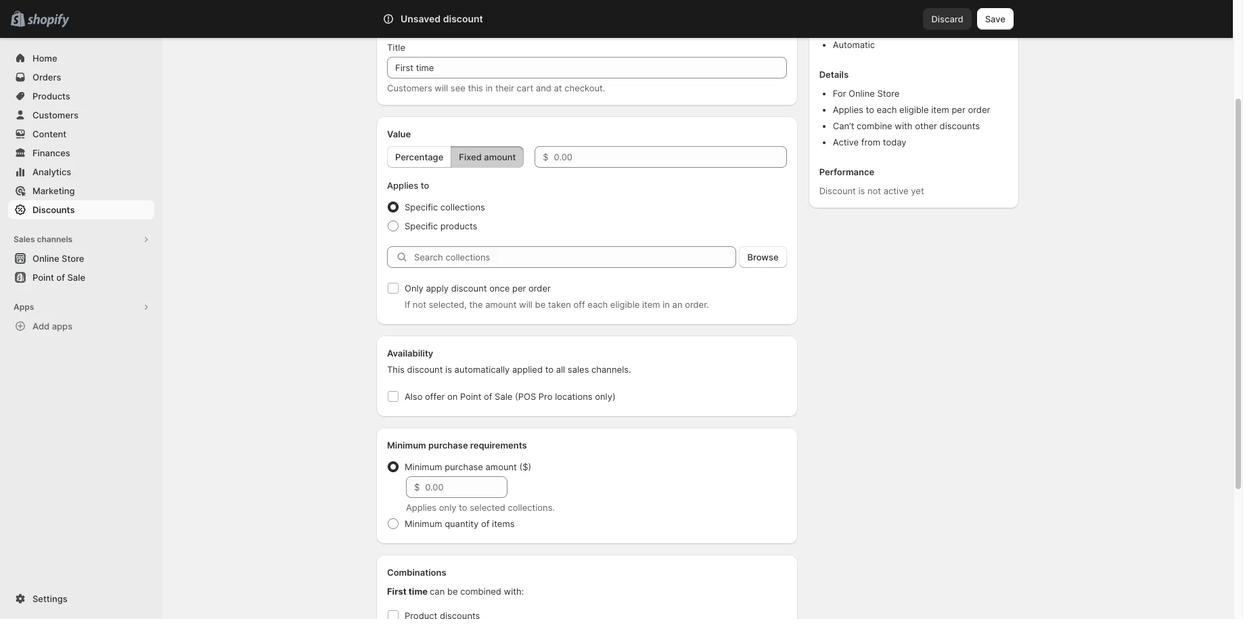 Task type: vqa. For each thing, say whether or not it's contained in the screenshot.
the Settings
yes



Task type: describe. For each thing, give the bounding box(es) containing it.
discount is not active yet
[[820, 186, 925, 196]]

this
[[468, 83, 483, 93]]

locations
[[555, 391, 593, 402]]

0 horizontal spatial per
[[513, 283, 526, 294]]

settings
[[33, 594, 67, 605]]

Search collections text field
[[414, 246, 737, 268]]

percentage
[[395, 152, 444, 163]]

eligible inside for online store applies to each eligible item per order can't combine with other discounts active from today
[[900, 104, 929, 115]]

for online store applies to each eligible item per order can't combine with other discounts active from today
[[833, 88, 991, 148]]

$ text field
[[425, 477, 508, 498]]

home link
[[8, 49, 154, 68]]

details
[[820, 69, 849, 80]]

1 vertical spatial amount
[[486, 299, 517, 310]]

store inside online store link
[[62, 253, 84, 264]]

analytics
[[33, 167, 71, 177]]

orders link
[[8, 68, 154, 87]]

purchase for requirements
[[429, 440, 468, 451]]

search button
[[421, 8, 813, 30]]

applies for applies to
[[387, 180, 419, 191]]

at
[[554, 83, 562, 93]]

applied
[[513, 364, 543, 375]]

specific collections
[[405, 202, 485, 213]]

$ text field
[[554, 146, 787, 168]]

with
[[895, 121, 913, 131]]

(pos
[[515, 391, 536, 402]]

online store button
[[0, 249, 163, 268]]

selected
[[470, 502, 506, 513]]

discounts
[[33, 205, 75, 215]]

see
[[451, 83, 466, 93]]

point of sale button
[[0, 268, 163, 287]]

fixed amount button
[[451, 146, 524, 168]]

combinations
[[387, 567, 447, 578]]

applies inside for online store applies to each eligible item per order can't combine with other discounts active from today
[[833, 104, 864, 115]]

also offer on point of sale (pos pro locations only)
[[405, 391, 616, 402]]

fixed
[[459, 152, 482, 163]]

products link
[[8, 87, 154, 106]]

0 horizontal spatial in
[[486, 83, 493, 93]]

1 vertical spatial order
[[529, 283, 551, 294]]

unsaved discount
[[401, 13, 483, 24]]

specific products
[[405, 221, 478, 232]]

the
[[470, 299, 483, 310]]

offer
[[425, 391, 445, 402]]

an
[[673, 299, 683, 310]]

analytics link
[[8, 163, 154, 181]]

content
[[33, 129, 66, 139]]

performance
[[820, 167, 875, 177]]

quantity
[[445, 519, 479, 530]]

apps button
[[8, 298, 154, 317]]

shopify image
[[27, 14, 69, 28]]

minimum quantity of items
[[405, 519, 515, 530]]

discard
[[932, 14, 964, 24]]

channels.
[[592, 364, 632, 375]]

settings link
[[8, 590, 154, 609]]

customers will see this in their cart and at checkout.
[[387, 83, 606, 93]]

active
[[884, 186, 909, 196]]

customers for customers
[[33, 110, 79, 121]]

automatic discount
[[405, 15, 485, 26]]

combined
[[461, 586, 502, 597]]

2 vertical spatial of
[[481, 519, 490, 530]]

products
[[441, 221, 478, 232]]

this
[[387, 364, 405, 375]]

taken
[[548, 299, 571, 310]]

orders
[[33, 72, 61, 83]]

home
[[33, 53, 57, 64]]

and
[[536, 83, 552, 93]]

1 vertical spatial point
[[460, 391, 482, 402]]

on
[[448, 391, 458, 402]]

0 vertical spatial will
[[435, 83, 448, 93]]

online store link
[[8, 249, 154, 268]]

point of sale link
[[8, 268, 154, 287]]

0 horizontal spatial be
[[448, 586, 458, 597]]

requirements
[[471, 440, 527, 451]]

unsaved
[[401, 13, 441, 24]]

also
[[405, 391, 423, 402]]

to inside availability this discount is automatically applied to all sales channels.
[[546, 364, 554, 375]]

0 vertical spatial is
[[859, 186, 866, 196]]

automatic for automatic
[[833, 39, 876, 50]]

sales channels button
[[8, 230, 154, 249]]

add
[[33, 321, 50, 332]]

minimum purchase requirements
[[387, 440, 527, 451]]

only apply discount once per order
[[405, 283, 551, 294]]

minimum for minimum purchase requirements
[[387, 440, 426, 451]]

percentage button
[[387, 146, 452, 168]]

minimum for minimum quantity of items
[[405, 519, 443, 530]]

only
[[405, 283, 424, 294]]

1 horizontal spatial not
[[868, 186, 882, 196]]

sales
[[568, 364, 589, 375]]

fixed amount
[[459, 152, 516, 163]]

online store
[[33, 253, 84, 264]]

applies only to selected collections.
[[406, 502, 555, 513]]

1 horizontal spatial will
[[519, 299, 533, 310]]

off
[[574, 299, 586, 310]]

point inside point of sale button
[[33, 272, 54, 283]]

1 vertical spatial eligible
[[611, 299, 640, 310]]

specific for specific collections
[[405, 202, 438, 213]]

Title text field
[[387, 57, 787, 79]]

1 vertical spatial item
[[643, 299, 661, 310]]

discounts
[[940, 121, 981, 131]]

online inside button
[[33, 253, 59, 264]]

time
[[409, 586, 428, 597]]

minimum for minimum purchase amount ($)
[[405, 462, 443, 473]]

marketing
[[33, 186, 75, 196]]

customers for customers will see this in their cart and at checkout.
[[387, 83, 433, 93]]

1 horizontal spatial be
[[535, 299, 546, 310]]

each inside for online store applies to each eligible item per order can't combine with other discounts active from today
[[877, 104, 898, 115]]

value
[[387, 129, 411, 139]]

marketing link
[[8, 181, 154, 200]]



Task type: locate. For each thing, give the bounding box(es) containing it.
0 vertical spatial order
[[969, 104, 991, 115]]

applies up can't
[[833, 104, 864, 115]]

to up combine
[[866, 104, 875, 115]]

can't
[[833, 121, 855, 131]]

$ for $ text box
[[543, 152, 549, 163]]

0 vertical spatial applies
[[833, 104, 864, 115]]

not left 'active' at the top
[[868, 186, 882, 196]]

be left taken at the left
[[535, 299, 546, 310]]

if not selected, the amount will be taken off each eligible item in an order.
[[405, 299, 710, 310]]

applies for applies only to selected collections.
[[406, 502, 437, 513]]

save button
[[978, 8, 1014, 30]]

0 vertical spatial in
[[486, 83, 493, 93]]

0 vertical spatial item
[[932, 104, 950, 115]]

amount right fixed
[[484, 152, 516, 163]]

apps
[[14, 302, 34, 312]]

minimum down only
[[405, 519, 443, 530]]

to inside for online store applies to each eligible item per order can't combine with other discounts active from today
[[866, 104, 875, 115]]

$ left $ text field
[[414, 482, 420, 493]]

each
[[877, 104, 898, 115], [588, 299, 608, 310]]

1 vertical spatial not
[[413, 299, 427, 310]]

2 vertical spatial minimum
[[405, 519, 443, 530]]

0 horizontal spatial not
[[413, 299, 427, 310]]

0 vertical spatial sale
[[67, 272, 85, 283]]

amount inside fixed amount button
[[484, 152, 516, 163]]

discount
[[820, 186, 856, 196]]

minimum
[[387, 440, 426, 451], [405, 462, 443, 473], [405, 519, 443, 530]]

item left an
[[643, 299, 661, 310]]

active
[[833, 137, 859, 148]]

search
[[443, 14, 472, 24]]

item up other
[[932, 104, 950, 115]]

today
[[884, 137, 907, 148]]

order up if not selected, the amount will be taken off each eligible item in an order.
[[529, 283, 551, 294]]

sales channels
[[14, 234, 73, 244]]

automatic up details
[[833, 39, 876, 50]]

discount
[[443, 13, 483, 24], [450, 15, 485, 26], [451, 283, 487, 294], [407, 364, 443, 375]]

is up on at the bottom left of page
[[446, 364, 452, 375]]

1 vertical spatial per
[[513, 283, 526, 294]]

amount down once
[[486, 299, 517, 310]]

store up combine
[[878, 88, 900, 99]]

($)
[[520, 462, 532, 473]]

of down online store
[[56, 272, 65, 283]]

availability this discount is automatically applied to all sales channels.
[[387, 348, 632, 375]]

discount inside availability this discount is automatically applied to all sales channels.
[[407, 364, 443, 375]]

sale down online store link
[[67, 272, 85, 283]]

if
[[405, 299, 410, 310]]

1 specific from the top
[[405, 202, 438, 213]]

per inside for online store applies to each eligible item per order can't combine with other discounts active from today
[[952, 104, 966, 115]]

purchase for amount
[[445, 462, 483, 473]]

checkout.
[[565, 83, 606, 93]]

other
[[916, 121, 938, 131]]

item inside for online store applies to each eligible item per order can't combine with other discounts active from today
[[932, 104, 950, 115]]

order up discounts
[[969, 104, 991, 115]]

collections
[[441, 202, 485, 213]]

0 vertical spatial point
[[33, 272, 54, 283]]

1 vertical spatial online
[[33, 253, 59, 264]]

order inside for online store applies to each eligible item per order can't combine with other discounts active from today
[[969, 104, 991, 115]]

online right for
[[849, 88, 875, 99]]

browse button
[[740, 246, 787, 268]]

1 horizontal spatial is
[[859, 186, 866, 196]]

1 horizontal spatial automatic
[[833, 39, 876, 50]]

1 vertical spatial is
[[446, 364, 452, 375]]

1 vertical spatial minimum
[[405, 462, 443, 473]]

1 horizontal spatial item
[[932, 104, 950, 115]]

specific down applies to
[[405, 202, 438, 213]]

is inside availability this discount is automatically applied to all sales channels.
[[446, 364, 452, 375]]

1 horizontal spatial eligible
[[900, 104, 929, 115]]

not
[[868, 186, 882, 196], [413, 299, 427, 310]]

is
[[859, 186, 866, 196], [446, 364, 452, 375]]

specific down specific collections
[[405, 221, 438, 232]]

1 vertical spatial customers
[[33, 110, 79, 121]]

1 horizontal spatial point
[[460, 391, 482, 402]]

0 vertical spatial of
[[56, 272, 65, 283]]

0 vertical spatial per
[[952, 104, 966, 115]]

0 horizontal spatial eligible
[[611, 299, 640, 310]]

0 vertical spatial automatic
[[405, 15, 447, 26]]

0 horizontal spatial each
[[588, 299, 608, 310]]

purchase up minimum purchase amount ($)
[[429, 440, 468, 451]]

1 vertical spatial purchase
[[445, 462, 483, 473]]

1 horizontal spatial customers
[[387, 83, 433, 93]]

be
[[535, 299, 546, 310], [448, 586, 458, 597]]

1 vertical spatial specific
[[405, 221, 438, 232]]

point of sale
[[33, 272, 85, 283]]

from
[[862, 137, 881, 148]]

0 horizontal spatial online
[[33, 253, 59, 264]]

minimum purchase amount ($)
[[405, 462, 532, 473]]

1 horizontal spatial sale
[[495, 391, 513, 402]]

item
[[932, 104, 950, 115], [643, 299, 661, 310]]

eligible up with
[[900, 104, 929, 115]]

sale
[[67, 272, 85, 283], [495, 391, 513, 402]]

eligible
[[900, 104, 929, 115], [611, 299, 640, 310]]

online inside for online store applies to each eligible item per order can't combine with other discounts active from today
[[849, 88, 875, 99]]

store up the point of sale link
[[62, 253, 84, 264]]

combine
[[857, 121, 893, 131]]

store inside for online store applies to each eligible item per order can't combine with other discounts active from today
[[878, 88, 900, 99]]

with:
[[504, 586, 524, 597]]

will left taken at the left
[[519, 299, 533, 310]]

1 vertical spatial automatic
[[833, 39, 876, 50]]

automatic
[[405, 15, 447, 26], [833, 39, 876, 50]]

0 horizontal spatial customers
[[33, 110, 79, 121]]

per up discounts
[[952, 104, 966, 115]]

availability
[[387, 348, 434, 359]]

in right the this
[[486, 83, 493, 93]]

of down the automatically
[[484, 391, 493, 402]]

add apps
[[33, 321, 73, 332]]

1 vertical spatial $
[[414, 482, 420, 493]]

apps
[[52, 321, 73, 332]]

will
[[435, 83, 448, 93], [519, 299, 533, 310]]

1 horizontal spatial each
[[877, 104, 898, 115]]

1 vertical spatial of
[[484, 391, 493, 402]]

of inside button
[[56, 272, 65, 283]]

applies left only
[[406, 502, 437, 513]]

2 specific from the top
[[405, 221, 438, 232]]

0 horizontal spatial will
[[435, 83, 448, 93]]

0 horizontal spatial $
[[414, 482, 420, 493]]

customers down products
[[33, 110, 79, 121]]

amount
[[484, 152, 516, 163], [486, 299, 517, 310], [486, 462, 517, 473]]

1 vertical spatial in
[[663, 299, 670, 310]]

1 horizontal spatial order
[[969, 104, 991, 115]]

0 horizontal spatial point
[[33, 272, 54, 283]]

collections.
[[508, 502, 555, 513]]

order.
[[685, 299, 710, 310]]

1 horizontal spatial online
[[849, 88, 875, 99]]

online down sales channels
[[33, 253, 59, 264]]

2 vertical spatial applies
[[406, 502, 437, 513]]

1 horizontal spatial per
[[952, 104, 966, 115]]

1 vertical spatial be
[[448, 586, 458, 597]]

automatically
[[455, 364, 510, 375]]

per right once
[[513, 283, 526, 294]]

discard button
[[924, 8, 972, 30]]

to
[[866, 104, 875, 115], [421, 180, 429, 191], [546, 364, 554, 375], [459, 502, 468, 513]]

0 vertical spatial specific
[[405, 202, 438, 213]]

will left see at left
[[435, 83, 448, 93]]

discounts link
[[8, 200, 154, 219]]

to left all
[[546, 364, 554, 375]]

sale left (pos
[[495, 391, 513, 402]]

1 vertical spatial sale
[[495, 391, 513, 402]]

in left an
[[663, 299, 670, 310]]

$ for $ text field
[[414, 482, 420, 493]]

0 horizontal spatial is
[[446, 364, 452, 375]]

0 horizontal spatial item
[[643, 299, 661, 310]]

finances
[[33, 148, 70, 158]]

0 vertical spatial each
[[877, 104, 898, 115]]

$ right fixed amount button
[[543, 152, 549, 163]]

cart
[[517, 83, 534, 93]]

to right only
[[459, 502, 468, 513]]

1 vertical spatial store
[[62, 253, 84, 264]]

their
[[496, 83, 515, 93]]

automatic for automatic discount
[[405, 15, 447, 26]]

1 vertical spatial will
[[519, 299, 533, 310]]

1 vertical spatial applies
[[387, 180, 419, 191]]

in
[[486, 83, 493, 93], [663, 299, 670, 310]]

amount down requirements
[[486, 462, 517, 473]]

0 horizontal spatial sale
[[67, 272, 85, 283]]

only
[[439, 502, 457, 513]]

each right off
[[588, 299, 608, 310]]

2 vertical spatial amount
[[486, 462, 517, 473]]

minimum down also
[[387, 440, 426, 451]]

of down selected
[[481, 519, 490, 530]]

applies down percentage
[[387, 180, 419, 191]]

point
[[33, 272, 54, 283], [460, 391, 482, 402]]

only)
[[595, 391, 616, 402]]

items
[[492, 519, 515, 530]]

0 vertical spatial be
[[535, 299, 546, 310]]

title
[[387, 42, 406, 53]]

0 horizontal spatial store
[[62, 253, 84, 264]]

1 horizontal spatial in
[[663, 299, 670, 310]]

0 vertical spatial eligible
[[900, 104, 929, 115]]

1 horizontal spatial $
[[543, 152, 549, 163]]

be right "can"
[[448, 586, 458, 597]]

0 vertical spatial $
[[543, 152, 549, 163]]

customers down title
[[387, 83, 433, 93]]

purchase up $ text field
[[445, 462, 483, 473]]

point down online store
[[33, 272, 54, 283]]

0 vertical spatial online
[[849, 88, 875, 99]]

0 vertical spatial amount
[[484, 152, 516, 163]]

0 horizontal spatial order
[[529, 283, 551, 294]]

0 vertical spatial not
[[868, 186, 882, 196]]

1 vertical spatial each
[[588, 299, 608, 310]]

0 vertical spatial purchase
[[429, 440, 468, 451]]

is down performance
[[859, 186, 866, 196]]

first
[[387, 586, 407, 597]]

all
[[556, 364, 566, 375]]

sale inside button
[[67, 272, 85, 283]]

minimum down minimum purchase requirements
[[405, 462, 443, 473]]

0 vertical spatial customers
[[387, 83, 433, 93]]

can
[[430, 586, 445, 597]]

1 horizontal spatial store
[[878, 88, 900, 99]]

each up combine
[[877, 104, 898, 115]]

eligible right off
[[611, 299, 640, 310]]

0 horizontal spatial automatic
[[405, 15, 447, 26]]

sales
[[14, 234, 35, 244]]

0 vertical spatial store
[[878, 88, 900, 99]]

automatic up title
[[405, 15, 447, 26]]

to down percentage button
[[421, 180, 429, 191]]

specific for specific products
[[405, 221, 438, 232]]

selected,
[[429, 299, 467, 310]]

not right if
[[413, 299, 427, 310]]

point right on at the bottom left of page
[[460, 391, 482, 402]]

0 vertical spatial minimum
[[387, 440, 426, 451]]

add apps button
[[8, 317, 154, 336]]

customers link
[[8, 106, 154, 125]]

yet
[[912, 186, 925, 196]]



